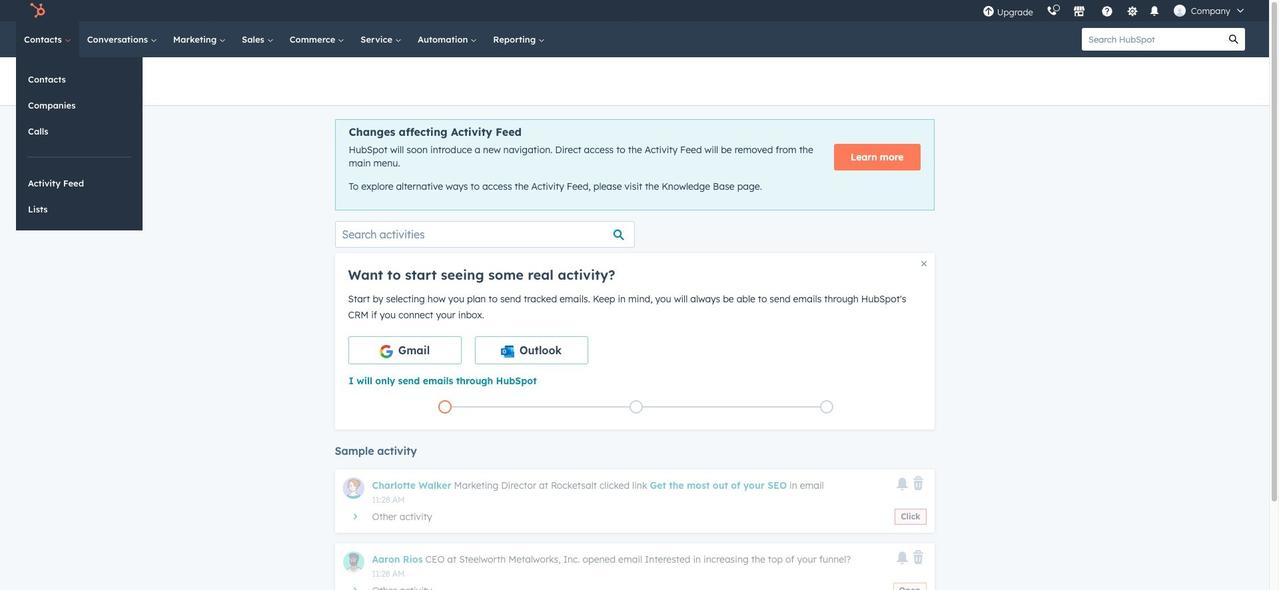 Task type: describe. For each thing, give the bounding box(es) containing it.
Search activities search field
[[335, 221, 635, 248]]

onboarding.steps.sendtrackedemailingmail.title image
[[633, 404, 639, 411]]

close image
[[921, 261, 926, 266]]

jacob simon image
[[1174, 5, 1186, 17]]

Search HubSpot search field
[[1082, 28, 1223, 51]]



Task type: locate. For each thing, give the bounding box(es) containing it.
onboarding.steps.finalstep.title image
[[824, 404, 830, 411]]

contacts menu
[[16, 57, 143, 231]]

None checkbox
[[348, 336, 461, 364], [475, 336, 588, 364], [348, 336, 461, 364], [475, 336, 588, 364]]

marketplaces image
[[1073, 6, 1085, 18]]

list
[[349, 398, 922, 416]]

menu
[[976, 0, 1253, 21]]



Task type: vqa. For each thing, say whether or not it's contained in the screenshot.
Search HubSpot search box at right top
yes



